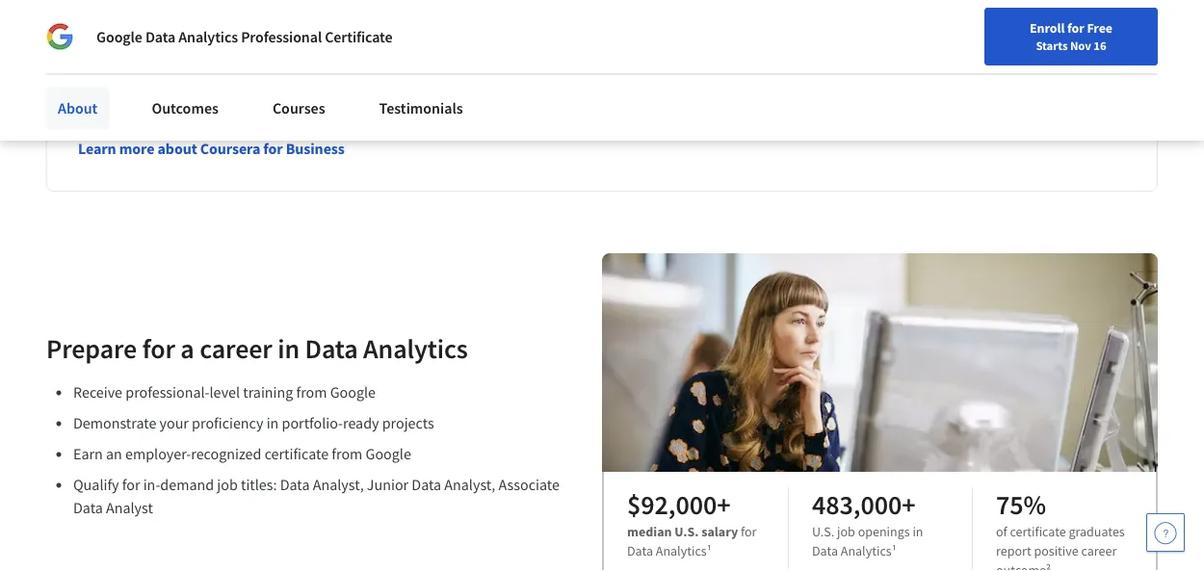Task type: vqa. For each thing, say whether or not it's contained in the screenshot.
ratings)
no



Task type: locate. For each thing, give the bounding box(es) containing it.
1 horizontal spatial in-
[[143, 476, 160, 495]]

outcomes
[[152, 98, 219, 118]]

for up analyst at the left bottom of the page
[[122, 476, 140, 495]]

demand
[[109, 84, 204, 117], [160, 476, 214, 495]]

from
[[296, 384, 327, 403], [332, 445, 363, 465]]

1 horizontal spatial certificate
[[1010, 524, 1066, 541]]

of
[[996, 524, 1007, 541]]

$92,000
[[627, 489, 717, 522]]

u.s. down 483,000
[[812, 524, 835, 541]]

from up portfolio-
[[296, 384, 327, 403]]

from down ready
[[332, 445, 363, 465]]

1 vertical spatial google
[[330, 384, 376, 403]]

data down 483,000
[[812, 543, 838, 560]]

career down graduates
[[1081, 543, 1117, 560]]

analytics inside 'for data analytics'
[[656, 543, 707, 560]]

employer-
[[125, 445, 191, 465]]

data inside the 483,000 + u.s. job openings in data analytics
[[812, 543, 838, 560]]

prepare for a career in data analytics
[[46, 332, 468, 366]]

1 horizontal spatial analyst,
[[444, 476, 496, 495]]

report
[[996, 543, 1032, 560]]

for left business
[[263, 139, 283, 159]]

1 u.s. from the left
[[675, 524, 699, 541]]

¹ down salary
[[707, 543, 712, 560]]

openings
[[858, 524, 910, 541]]

0 vertical spatial demand
[[109, 84, 204, 117]]

in inside the 483,000 + u.s. job openings in data analytics
[[913, 524, 924, 541]]

0 vertical spatial in-
[[78, 84, 109, 117]]

0 horizontal spatial job
[[217, 476, 238, 495]]

job inside qualify for in-demand job titles: data analyst, junior data analyst, associate data analyst
[[217, 476, 238, 495]]

enroll
[[1030, 19, 1065, 37]]

analyst, left junior at the bottom left of the page
[[313, 476, 364, 495]]

starts
[[1036, 38, 1068, 53]]

+ up openings
[[902, 489, 916, 522]]

median
[[627, 524, 672, 541]]

demonstrate
[[73, 414, 156, 434]]

an
[[106, 445, 122, 465]]

recognized
[[191, 445, 262, 465]]

for inside qualify for in-demand job titles: data analyst, junior data analyst, associate data analyst
[[122, 476, 140, 495]]

outcomes link
[[140, 87, 230, 129]]

google up ready
[[330, 384, 376, 403]]

75%
[[996, 489, 1046, 522]]

companies
[[383, 49, 508, 83]]

u.s. down $92,000
[[675, 524, 699, 541]]

qualify for in-demand job titles: data analyst, junior data analyst, associate data analyst
[[73, 476, 560, 519]]

1 vertical spatial career
[[1081, 543, 1117, 560]]

certificate
[[265, 445, 329, 465], [1010, 524, 1066, 541]]

for left 'a'
[[142, 332, 175, 366]]

1 + from the left
[[717, 489, 731, 522]]

for inside enroll for free starts nov 16
[[1068, 19, 1085, 37]]

job down 483,000
[[837, 524, 855, 541]]

1 horizontal spatial job
[[837, 524, 855, 541]]

courses
[[273, 98, 325, 118]]

1 horizontal spatial from
[[332, 445, 363, 465]]

learn
[[78, 139, 116, 159]]

1 ¹ from the left
[[707, 543, 712, 560]]

employees
[[180, 49, 305, 83]]

u.s.
[[675, 524, 699, 541], [812, 524, 835, 541]]

data up how
[[145, 27, 176, 46]]

483,000 + u.s. job openings in data analytics
[[812, 489, 924, 560]]

1 horizontal spatial career
[[1081, 543, 1117, 560]]

in down training
[[267, 414, 279, 434]]

in- down 'employer-'
[[143, 476, 160, 495]]

1 vertical spatial in-
[[143, 476, 160, 495]]

16
[[1094, 38, 1107, 53]]

analytics
[[179, 27, 238, 46], [363, 332, 468, 366], [656, 543, 707, 560], [841, 543, 892, 560]]

2 vertical spatial google
[[366, 445, 411, 465]]

career
[[200, 332, 272, 366], [1081, 543, 1117, 560]]

for up nov
[[1068, 19, 1085, 37]]

0 horizontal spatial certificate
[[265, 445, 329, 465]]

business
[[286, 139, 345, 159]]

about
[[58, 98, 98, 118]]

receive professional-level training from google
[[73, 384, 376, 403]]

certificate down portfolio-
[[265, 445, 329, 465]]

data inside 'for data analytics'
[[627, 543, 653, 560]]

enroll for free starts nov 16
[[1030, 19, 1113, 53]]

0 vertical spatial certificate
[[265, 445, 329, 465]]

in- inside see how employees at top companies are mastering in-demand skills
[[78, 84, 109, 117]]

google
[[96, 27, 142, 46], [330, 384, 376, 403], [366, 445, 411, 465]]

career up 'level'
[[200, 332, 272, 366]]

how
[[125, 49, 175, 83]]

mastering
[[555, 49, 671, 83]]

about
[[158, 139, 197, 159]]

in- down see
[[78, 84, 109, 117]]

data down qualify
[[73, 499, 103, 519]]

0 horizontal spatial +
[[717, 489, 731, 522]]

+ inside the 483,000 + u.s. job openings in data analytics
[[902, 489, 916, 522]]

2 vertical spatial in
[[913, 524, 924, 541]]

1 horizontal spatial +
[[902, 489, 916, 522]]

1 horizontal spatial ¹
[[892, 543, 897, 560]]

0 horizontal spatial analyst,
[[313, 476, 364, 495]]

prepare
[[46, 332, 137, 366]]

in
[[278, 332, 300, 366], [267, 414, 279, 434], [913, 524, 924, 541]]

google image
[[46, 23, 73, 50]]

in up training
[[278, 332, 300, 366]]

1 horizontal spatial u.s.
[[812, 524, 835, 541]]

data right titles:
[[280, 476, 310, 495]]

in-
[[78, 84, 109, 117], [143, 476, 160, 495]]

¹ down openings
[[892, 543, 897, 560]]

2 + from the left
[[902, 489, 916, 522]]

junior
[[367, 476, 409, 495]]

analytics up projects
[[363, 332, 468, 366]]

demand down 'employer-'
[[160, 476, 214, 495]]

testimonials link
[[368, 87, 475, 129]]

proficiency
[[192, 414, 263, 434]]

for right salary
[[741, 524, 757, 541]]

google up see
[[96, 27, 142, 46]]

job
[[217, 476, 238, 495], [837, 524, 855, 541]]

0 vertical spatial job
[[217, 476, 238, 495]]

learn more about coursera for business link
[[78, 139, 345, 159]]

0 vertical spatial google
[[96, 27, 142, 46]]

google up junior at the bottom left of the page
[[366, 445, 411, 465]]

demand down how
[[109, 84, 204, 117]]

data
[[145, 27, 176, 46], [305, 332, 358, 366], [280, 476, 310, 495], [412, 476, 441, 495], [73, 499, 103, 519], [627, 543, 653, 560], [812, 543, 838, 560]]

titles:
[[241, 476, 277, 495]]

0 horizontal spatial in-
[[78, 84, 109, 117]]

at
[[310, 49, 333, 83]]

2 u.s. from the left
[[812, 524, 835, 541]]

top
[[339, 49, 378, 83]]

courses link
[[261, 87, 337, 129]]

a
[[180, 332, 194, 366]]

receive
[[73, 384, 122, 403]]

2 ¹ from the left
[[892, 543, 897, 560]]

in right openings
[[913, 524, 924, 541]]

None search field
[[259, 12, 452, 51]]

career inside 75% of certificate graduates report positive career outcome
[[1081, 543, 1117, 560]]

in- inside qualify for in-demand job titles: data analyst, junior data analyst, associate data analyst
[[143, 476, 160, 495]]

job down recognized
[[217, 476, 238, 495]]

0 horizontal spatial ¹
[[707, 543, 712, 560]]

0 horizontal spatial career
[[200, 332, 272, 366]]

1 vertical spatial certificate
[[1010, 524, 1066, 541]]

0 horizontal spatial u.s.
[[675, 524, 699, 541]]

google data analytics professional certificate
[[96, 27, 393, 46]]

salary
[[702, 524, 738, 541]]

0 vertical spatial from
[[296, 384, 327, 403]]

coursera
[[200, 139, 260, 159]]

demand inside see how employees at top companies are mastering in-demand skills
[[109, 84, 204, 117]]

+
[[717, 489, 731, 522], [902, 489, 916, 522]]

certificate up positive
[[1010, 524, 1066, 541]]

¹
[[707, 543, 712, 560], [892, 543, 897, 560]]

testimonials
[[379, 98, 463, 118]]

¹ for $92,000
[[707, 543, 712, 560]]

1 vertical spatial job
[[837, 524, 855, 541]]

analyst, left the associate
[[444, 476, 496, 495]]

level
[[210, 384, 240, 403]]

training
[[243, 384, 293, 403]]

analyst,
[[313, 476, 364, 495], [444, 476, 496, 495]]

analytics down $92,000 + median u.s. salary
[[656, 543, 707, 560]]

analytics down openings
[[841, 543, 892, 560]]

+ for 483,000
[[902, 489, 916, 522]]

data down the median
[[627, 543, 653, 560]]

+ up salary
[[717, 489, 731, 522]]

1 vertical spatial demand
[[160, 476, 214, 495]]

+ inside $92,000 + median u.s. salary
[[717, 489, 731, 522]]

help center image
[[1154, 521, 1177, 544]]

learn more about coursera for business
[[78, 139, 345, 159]]

u.s. inside $92,000 + median u.s. salary
[[675, 524, 699, 541]]

for
[[1068, 19, 1085, 37], [263, 139, 283, 159], [142, 332, 175, 366], [122, 476, 140, 495], [741, 524, 757, 541]]



Task type: describe. For each thing, give the bounding box(es) containing it.
are
[[513, 49, 550, 83]]

coursera enterprise logos image
[[777, 67, 1126, 142]]

for data analytics
[[627, 524, 757, 560]]

483,000
[[812, 489, 902, 522]]

portfolio-
[[282, 414, 343, 434]]

certificate inside 75% of certificate graduates report positive career outcome
[[1010, 524, 1066, 541]]

professional-
[[125, 384, 210, 403]]

1 vertical spatial from
[[332, 445, 363, 465]]

demand inside qualify for in-demand job titles: data analyst, junior data analyst, associate data analyst
[[160, 476, 214, 495]]

75% of certificate graduates report positive career outcome
[[996, 489, 1125, 571]]

for inside 'for data analytics'
[[741, 524, 757, 541]]

ready
[[343, 414, 379, 434]]

1 analyst, from the left
[[313, 476, 364, 495]]

job inside the 483,000 + u.s. job openings in data analytics
[[837, 524, 855, 541]]

u.s. inside the 483,000 + u.s. job openings in data analytics
[[812, 524, 835, 541]]

for for starts
[[1068, 19, 1085, 37]]

data up portfolio-
[[305, 332, 358, 366]]

associate
[[499, 476, 560, 495]]

skills
[[209, 84, 268, 117]]

free
[[1087, 19, 1113, 37]]

nov
[[1070, 38, 1091, 53]]

projects
[[382, 414, 434, 434]]

see
[[78, 49, 120, 83]]

0 horizontal spatial from
[[296, 384, 327, 403]]

for for demand
[[122, 476, 140, 495]]

show notifications image
[[1015, 24, 1038, 47]]

data right junior at the bottom left of the page
[[412, 476, 441, 495]]

0 vertical spatial in
[[278, 332, 300, 366]]

outcome
[[996, 562, 1046, 571]]

certificate
[[325, 27, 393, 46]]

see how employees at top companies are mastering in-demand skills
[[78, 49, 671, 117]]

0 vertical spatial career
[[200, 332, 272, 366]]

earn an employer-recognized certificate from google
[[73, 445, 411, 465]]

analytics up employees
[[179, 27, 238, 46]]

¹ for 483,000
[[892, 543, 897, 560]]

more
[[119, 139, 155, 159]]

for for career
[[142, 332, 175, 366]]

coursera image
[[15, 16, 138, 46]]

demonstrate your proficiency in portfolio-ready projects
[[73, 414, 434, 434]]

analyst
[[106, 499, 153, 519]]

analytics inside the 483,000 + u.s. job openings in data analytics
[[841, 543, 892, 560]]

1 vertical spatial in
[[267, 414, 279, 434]]

professional
[[241, 27, 322, 46]]

graduates
[[1069, 524, 1125, 541]]

positive
[[1034, 543, 1079, 560]]

qualify
[[73, 476, 119, 495]]

your
[[160, 414, 189, 434]]

+ for $92,000
[[717, 489, 731, 522]]

earn
[[73, 445, 103, 465]]

2 analyst, from the left
[[444, 476, 496, 495]]

$92,000 + median u.s. salary
[[627, 489, 738, 541]]

about link
[[46, 87, 109, 129]]



